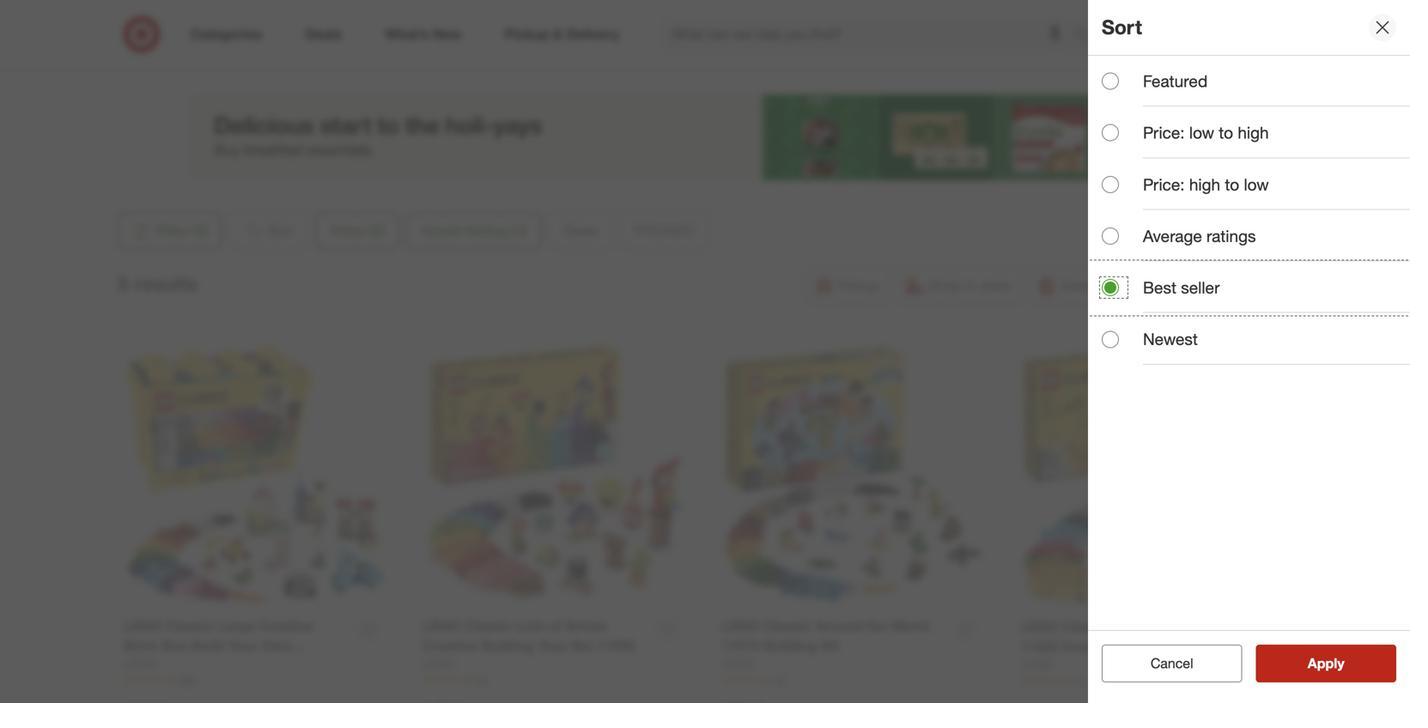 Task type: locate. For each thing, give the bounding box(es) containing it.
shop
[[618, 52, 650, 69]]

0 vertical spatial classic
[[700, 13, 787, 43]]

1 horizontal spatial classic
[[831, 52, 876, 69]]

classic
[[700, 13, 787, 43], [831, 52, 876, 69]]

0 vertical spatial high
[[1238, 123, 1269, 143]]

1 vertical spatial high
[[1190, 175, 1221, 194]]

lego right experiences
[[790, 52, 827, 69]]

classic left '(5)'
[[831, 52, 876, 69]]

apply
[[1308, 655, 1345, 672]]

1 vertical spatial price:
[[1143, 175, 1185, 194]]

1 vertical spatial low
[[1244, 175, 1269, 194]]

/ left ways at the left of page
[[557, 52, 562, 69]]

1 horizontal spatial high
[[1238, 123, 1269, 143]]

1 vertical spatial classic
[[831, 52, 876, 69]]

/
[[557, 52, 562, 69], [654, 52, 658, 69], [782, 52, 787, 69]]

398 link
[[124, 673, 389, 688]]

25
[[476, 674, 488, 687]]

0 horizontal spatial classic
[[700, 13, 787, 43]]

experiences
[[703, 52, 779, 69]]

price: up average
[[1143, 175, 1185, 194]]

25 link
[[423, 673, 688, 688]]

to inside lego classic target / ways to shop / brand experiences / lego classic (5)
[[602, 52, 614, 69]]

to left shop
[[602, 52, 614, 69]]

advertisement region
[[190, 94, 1221, 180]]

best
[[1143, 278, 1177, 298]]

None radio
[[1102, 73, 1119, 90], [1102, 331, 1119, 348], [1102, 73, 1119, 90], [1102, 331, 1119, 348]]

cancel button
[[1102, 645, 1243, 683]]

lego classic target / ways to shop / brand experiences / lego classic (5)
[[516, 13, 895, 69]]

to up "price: high to low"
[[1219, 123, 1234, 143]]

to right the sponsored
[[1225, 175, 1240, 194]]

high down price: low to high
[[1190, 175, 1221, 194]]

low up "price: high to low"
[[1190, 123, 1215, 143]]

1 vertical spatial lego
[[790, 52, 827, 69]]

2 price: from the top
[[1143, 175, 1185, 194]]

brand
[[662, 52, 699, 69]]

1 horizontal spatial low
[[1244, 175, 1269, 194]]

sort dialog
[[1088, 0, 1410, 704]]

37 link
[[722, 673, 987, 688]]

featured
[[1143, 71, 1208, 91]]

1 horizontal spatial /
[[654, 52, 658, 69]]

1 vertical spatial to
[[1219, 123, 1234, 143]]

results
[[134, 272, 198, 296]]

low
[[1190, 123, 1215, 143], [1244, 175, 1269, 194]]

classic up experiences
[[700, 13, 787, 43]]

1 price: from the top
[[1143, 123, 1185, 143]]

0 horizontal spatial high
[[1190, 175, 1221, 194]]

high up "price: high to low"
[[1238, 123, 1269, 143]]

0 horizontal spatial lego
[[624, 13, 693, 43]]

ratings
[[1207, 226, 1256, 246]]

to
[[602, 52, 614, 69], [1219, 123, 1234, 143], [1225, 175, 1240, 194]]

price: high to low
[[1143, 175, 1269, 194]]

None radio
[[1102, 124, 1119, 141], [1102, 176, 1119, 193], [1102, 228, 1119, 245], [1102, 279, 1119, 296], [1102, 124, 1119, 141], [1102, 176, 1119, 193], [1102, 228, 1119, 245], [1102, 279, 1119, 296]]

low up "ratings" at the right top of the page
[[1244, 175, 1269, 194]]

2 vertical spatial to
[[1225, 175, 1240, 194]]

search
[[1067, 28, 1109, 44]]

5
[[118, 272, 129, 296]]

lego
[[624, 13, 693, 43], [790, 52, 827, 69]]

2 horizontal spatial /
[[782, 52, 787, 69]]

seller
[[1181, 278, 1220, 298]]

0 vertical spatial lego
[[624, 13, 693, 43]]

0 vertical spatial to
[[602, 52, 614, 69]]

sponsored
[[1170, 181, 1221, 194]]

price: down featured
[[1143, 123, 1185, 143]]

/ right experiences
[[782, 52, 787, 69]]

0 vertical spatial low
[[1190, 123, 1215, 143]]

ways to shop link
[[565, 52, 650, 69]]

sort
[[1102, 15, 1142, 39]]

0 horizontal spatial /
[[557, 52, 562, 69]]

0 vertical spatial price:
[[1143, 123, 1185, 143]]

398
[[177, 674, 195, 687]]

average ratings
[[1143, 226, 1256, 246]]

price:
[[1143, 123, 1185, 143], [1143, 175, 1185, 194]]

lego up "brand"
[[624, 13, 693, 43]]

high
[[1238, 123, 1269, 143], [1190, 175, 1221, 194]]

apply button
[[1256, 645, 1397, 683]]

target
[[516, 52, 554, 69]]

/ right shop
[[654, 52, 658, 69]]



Task type: vqa. For each thing, say whether or not it's contained in the screenshot.
the topmost low
yes



Task type: describe. For each thing, give the bounding box(es) containing it.
to for price: low to high
[[1219, 123, 1234, 143]]

newest
[[1143, 330, 1198, 349]]

1 / from the left
[[557, 52, 562, 69]]

search button
[[1067, 15, 1109, 57]]

price: for price: low to high
[[1143, 123, 1185, 143]]

average
[[1143, 226, 1202, 246]]

price: for price: high to low
[[1143, 175, 1185, 194]]

What can we help you find? suggestions appear below search field
[[661, 15, 1079, 53]]

to for price: high to low
[[1225, 175, 1240, 194]]

ways
[[565, 52, 598, 69]]

11
[[1074, 675, 1086, 688]]

best seller
[[1143, 278, 1220, 298]]

price: low to high
[[1143, 123, 1269, 143]]

37
[[775, 674, 787, 687]]

0 horizontal spatial low
[[1190, 123, 1215, 143]]

2 / from the left
[[654, 52, 658, 69]]

5 results
[[118, 272, 198, 296]]

target link
[[516, 52, 554, 69]]

11 link
[[1021, 674, 1286, 689]]

(5)
[[879, 52, 895, 69]]

cancel
[[1151, 655, 1194, 672]]

1 horizontal spatial lego
[[790, 52, 827, 69]]

brand experiences link
[[662, 52, 779, 69]]

3 / from the left
[[782, 52, 787, 69]]



